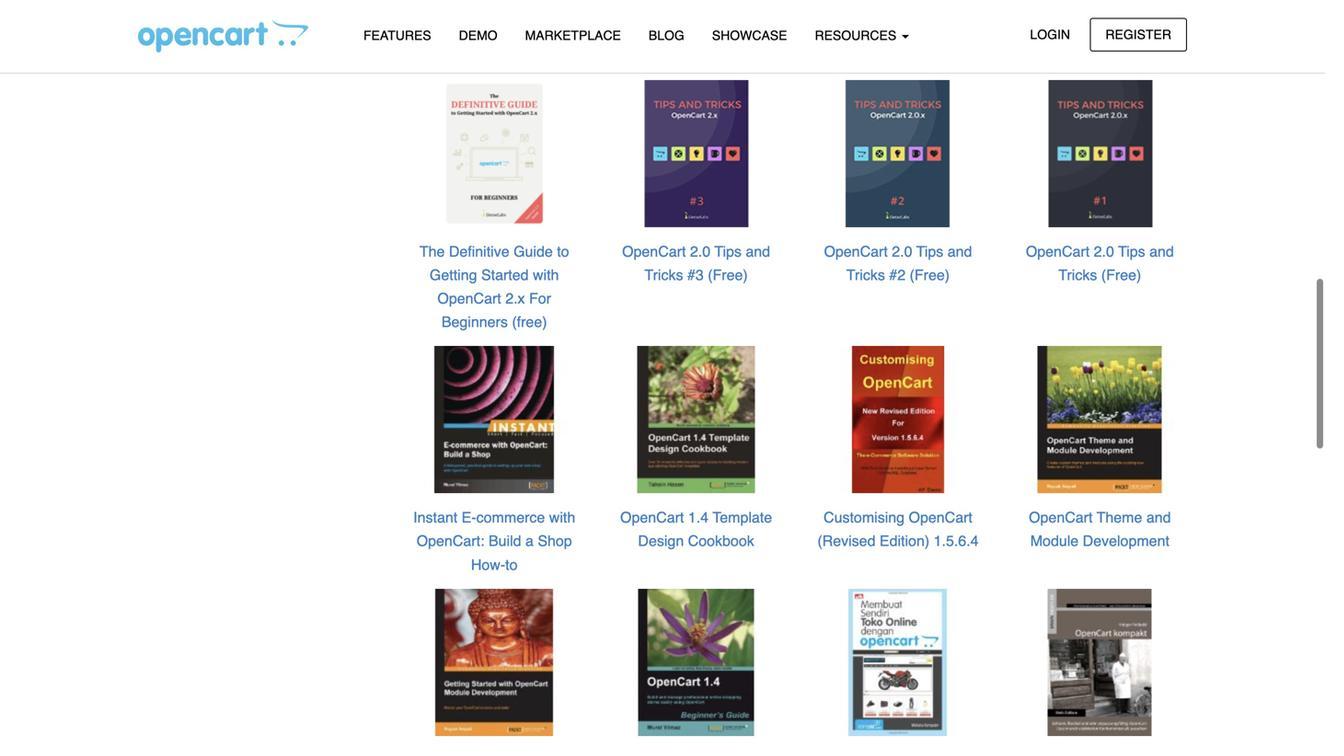 Task type: locate. For each thing, give the bounding box(es) containing it.
resources
[[815, 28, 900, 43]]

and inside opencart 2.0 tips and tricks #2 (free)
[[948, 243, 972, 260]]

2 horizontal spatial 2.0
[[1094, 243, 1115, 260]]

customising opencart (revised edition) 1.5.6.4 link
[[818, 509, 979, 550]]

1 vertical spatial with
[[549, 509, 575, 526]]

2.0 inside opencart 2.0 tips and tricks #3 (free)
[[690, 243, 711, 260]]

3 2.0 from the left
[[1094, 243, 1115, 260]]

instant e-commerce with opencart: build a shop how-to link
[[413, 509, 575, 573]]

0 horizontal spatial tricks
[[645, 266, 683, 283]]

tips inside opencart 2.0 tips and tricks #2 (free)
[[917, 243, 944, 260]]

0 vertical spatial with
[[533, 266, 559, 283]]

login
[[1030, 27, 1070, 42]]

with up for
[[533, 266, 559, 283]]

2 horizontal spatial tips
[[1118, 243, 1146, 260]]

opencart 1.4 template design cookbook link
[[620, 509, 772, 550]]

1 tricks from the left
[[645, 266, 683, 283]]

1 vertical spatial to
[[505, 556, 518, 573]]

2 tricks from the left
[[847, 266, 885, 283]]

tricks inside opencart 2.0 tips and tricks #2 (free)
[[847, 266, 885, 283]]

1.5.6.4
[[934, 533, 979, 550]]

opencart 1.4 template design cookbook
[[620, 509, 772, 550]]

opencart for opencart theme and module development
[[1029, 509, 1093, 526]]

customising opencart (revised edition) 1.5.6.4 image
[[824, 345, 973, 494]]

opencart kompakt (web-edition) (german edition) image
[[1026, 588, 1175, 737]]

2.0 for (free)
[[1094, 243, 1115, 260]]

blog
[[649, 28, 685, 43]]

opencart theme and module development
[[1029, 509, 1171, 550]]

2.0 for #2
[[892, 243, 913, 260]]

1 horizontal spatial 2.0
[[892, 243, 913, 260]]

opencart 2.0 tips and tricks #2 (free)
[[824, 243, 972, 283]]

2 horizontal spatial (free)
[[1102, 266, 1142, 283]]

started
[[481, 266, 529, 283]]

to down the build
[[505, 556, 518, 573]]

to
[[557, 243, 569, 260], [505, 556, 518, 573]]

cookbook
[[688, 533, 754, 550]]

opencart inside opencart 2.0 tips and tricks #2 (free)
[[824, 243, 888, 260]]

0 horizontal spatial to
[[505, 556, 518, 573]]

how-
[[471, 556, 505, 573]]

tips inside opencart 2.0 tips and tricks #3 (free)
[[715, 243, 742, 260]]

marketplace
[[525, 28, 621, 43]]

tips for #2
[[917, 243, 944, 260]]

(free) inside opencart 2.0 tips and tricks (free)
[[1102, 266, 1142, 283]]

getting started with opencart module development image
[[420, 588, 569, 737]]

tips for (free)
[[1118, 243, 1146, 260]]

3 (free) from the left
[[1102, 266, 1142, 283]]

tricks for #3
[[645, 266, 683, 283]]

2.0 for #3
[[690, 243, 711, 260]]

opencart for opencart 2.0 tips and tricks (free)
[[1026, 243, 1090, 260]]

opencart inside opencart theme and module development
[[1029, 509, 1093, 526]]

resources link
[[801, 19, 923, 52]]

0 horizontal spatial 2.0
[[690, 243, 711, 260]]

opencart for opencart 2.0 tips and tricks #2 (free)
[[824, 243, 888, 260]]

opencart for opencart 2.0 tips and tricks #3 (free)
[[622, 243, 686, 260]]

1 tips from the left
[[715, 243, 742, 260]]

opencart inside the definitive guide to getting started with opencart 2.x for beginners (free)
[[438, 290, 501, 307]]

design
[[638, 533, 684, 550]]

tips
[[715, 243, 742, 260], [917, 243, 944, 260], [1118, 243, 1146, 260]]

0 horizontal spatial (free)
[[708, 266, 748, 283]]

and inside opencart 2.0 tips and tricks #3 (free)
[[746, 243, 770, 260]]

2.0 inside opencart 2.0 tips and tricks (free)
[[1094, 243, 1115, 260]]

2 (free) from the left
[[910, 266, 950, 283]]

opencart - open source shopping cart solution image
[[138, 19, 308, 52]]

tips inside opencart 2.0 tips and tricks (free)
[[1118, 243, 1146, 260]]

beginners
[[442, 313, 508, 330]]

opencart inside opencart 2.0 tips and tricks (free)
[[1026, 243, 1090, 260]]

2 horizontal spatial tricks
[[1059, 266, 1097, 283]]

with
[[533, 266, 559, 283], [549, 509, 575, 526]]

opencart theme and module development image
[[1026, 345, 1175, 494]]

to right guide
[[557, 243, 569, 260]]

tricks inside opencart 2.0 tips and tricks (free)
[[1059, 266, 1097, 283]]

marketplace link
[[511, 19, 635, 52]]

customising
[[824, 509, 905, 526]]

opencart inside customising opencart (revised edition) 1.5.6.4
[[909, 509, 973, 526]]

showcase link
[[698, 19, 801, 52]]

2.0 inside opencart 2.0 tips and tricks #2 (free)
[[892, 243, 913, 260]]

0 horizontal spatial tips
[[715, 243, 742, 260]]

(free)
[[708, 266, 748, 283], [910, 266, 950, 283], [1102, 266, 1142, 283]]

1 horizontal spatial (free)
[[910, 266, 950, 283]]

1 horizontal spatial to
[[557, 243, 569, 260]]

with up 'shop'
[[549, 509, 575, 526]]

opencart
[[622, 243, 686, 260], [824, 243, 888, 260], [1026, 243, 1090, 260], [438, 290, 501, 307], [620, 509, 684, 526], [909, 509, 973, 526], [1029, 509, 1093, 526]]

#2
[[889, 266, 906, 283]]

login link
[[1015, 18, 1086, 51]]

opencart inside opencart 2.0 tips and tricks #3 (free)
[[622, 243, 686, 260]]

and inside opencart 2.0 tips and tricks (free)
[[1150, 243, 1174, 260]]

(free) inside opencart 2.0 tips and tricks #3 (free)
[[708, 266, 748, 283]]

the
[[420, 243, 445, 260]]

tricks
[[645, 266, 683, 283], [847, 266, 885, 283], [1059, 266, 1097, 283]]

1 horizontal spatial tricks
[[847, 266, 885, 283]]

and inside opencart theme and module development
[[1147, 509, 1171, 526]]

tricks for (free)
[[1059, 266, 1097, 283]]

2.0
[[690, 243, 711, 260], [892, 243, 913, 260], [1094, 243, 1115, 260]]

(free) for #2
[[910, 266, 950, 283]]

1 2.0 from the left
[[690, 243, 711, 260]]

0 vertical spatial to
[[557, 243, 569, 260]]

(free) inside opencart 2.0 tips and tricks #2 (free)
[[910, 266, 950, 283]]

3 tricks from the left
[[1059, 266, 1097, 283]]

demo link
[[445, 19, 511, 52]]

1 horizontal spatial tips
[[917, 243, 944, 260]]

build
[[489, 533, 521, 550]]

to inside instant e-commerce with opencart: build a shop how-to
[[505, 556, 518, 573]]

3 tips from the left
[[1118, 243, 1146, 260]]

opencart inside opencart 1.4 template design cookbook
[[620, 509, 684, 526]]

module
[[1031, 533, 1079, 550]]

2 2.0 from the left
[[892, 243, 913, 260]]

2 tips from the left
[[917, 243, 944, 260]]

1 (free) from the left
[[708, 266, 748, 283]]

tricks for #2
[[847, 266, 885, 283]]

theme
[[1097, 509, 1143, 526]]

tricks inside opencart 2.0 tips and tricks #3 (free)
[[645, 266, 683, 283]]

instant e-commerce with opencart: build a shop how-to image
[[420, 345, 569, 494]]

(free) for #3
[[708, 266, 748, 283]]

and
[[746, 243, 770, 260], [948, 243, 972, 260], [1150, 243, 1174, 260], [1147, 509, 1171, 526]]

and for opencart 2.0 tips and tricks #3 (free)
[[746, 243, 770, 260]]

membuat sendiri toko online dengan opencart (indonesian edition) image
[[824, 588, 973, 737]]

opencart 2.0 tips and tricks #2 (free) link
[[824, 243, 972, 283]]



Task type: vqa. For each thing, say whether or not it's contained in the screenshot.
In in the you can upload zip- packed extensions as well as single modification files by just a few clicks. In order to use the
no



Task type: describe. For each thing, give the bounding box(es) containing it.
e-
[[462, 509, 476, 526]]

template
[[713, 509, 772, 526]]

register link
[[1090, 18, 1187, 51]]

instant
[[413, 509, 458, 526]]

free opencart book image
[[1026, 79, 1175, 228]]

with inside the definitive guide to getting started with opencart 2.x for beginners (free)
[[533, 266, 559, 283]]

opencart tips and tricks part 3 image
[[622, 79, 771, 228]]

getting
[[430, 266, 477, 283]]

2.x
[[505, 290, 525, 307]]

development
[[1083, 533, 1170, 550]]

opencart 2.0 tips and tricks (free)
[[1026, 243, 1174, 283]]

commerce
[[476, 509, 545, 526]]

definitive
[[449, 243, 510, 260]]

features
[[364, 28, 431, 43]]

(free)
[[512, 313, 547, 330]]

opencart 2.0 tips and tricks #3 (free) link
[[622, 243, 770, 283]]

blog link
[[635, 19, 698, 52]]

to inside the definitive guide to getting started with opencart 2.x for beginners (free)
[[557, 243, 569, 260]]

the definitive guide to getting started with opencart 2.x for beginners (free)
[[420, 243, 569, 330]]

the definitive guide to getting started with opencart 2.x for beginners image
[[420, 79, 569, 228]]

1.4
[[688, 509, 709, 526]]

#3
[[687, 266, 704, 283]]

tips for #3
[[715, 243, 742, 260]]

(revised
[[818, 533, 876, 550]]

a
[[526, 533, 534, 550]]

and for opencart 2.0 tips and tricks (free)
[[1150, 243, 1174, 260]]

and for opencart 2.0 tips and tricks #2 (free)
[[948, 243, 972, 260]]

opencart 1.4 template design cookbook image
[[622, 345, 771, 494]]

with inside instant e-commerce with opencart: build a shop how-to
[[549, 509, 575, 526]]

opencart:
[[417, 533, 485, 550]]

customising opencart (revised edition) 1.5.6.4
[[818, 509, 979, 550]]

opencart 2.0 tips and tricks (free) link
[[1026, 243, 1174, 283]]

features link
[[350, 19, 445, 52]]

the definitive guide to getting started with opencart 2.x for beginners (free) link
[[420, 243, 569, 330]]

opencart 1.4: beginner's guide image
[[622, 588, 771, 737]]

instant e-commerce with opencart: build a shop how-to
[[413, 509, 575, 573]]

opencart for opencart 1.4 template design cookbook
[[620, 509, 684, 526]]

opencart tips and tricks part 2 image
[[824, 79, 973, 228]]

register
[[1106, 27, 1172, 42]]

opencart 2.0 tips and tricks #3 (free)
[[622, 243, 770, 283]]

opencart theme and module development link
[[1029, 509, 1171, 550]]

shop
[[538, 533, 572, 550]]

demo
[[459, 28, 498, 43]]

for
[[529, 290, 551, 307]]

showcase
[[712, 28, 787, 43]]

edition)
[[880, 533, 930, 550]]

guide
[[514, 243, 553, 260]]



